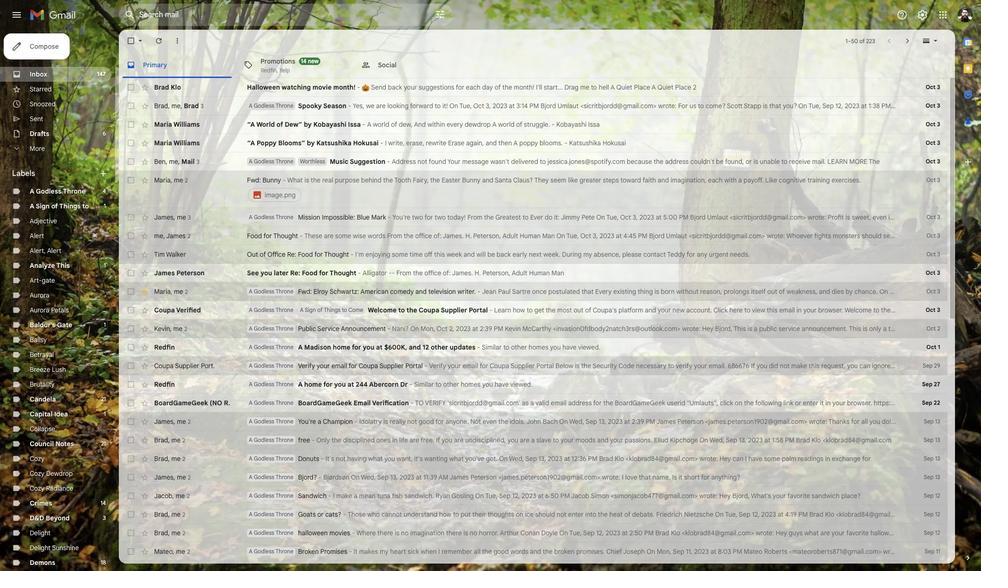 Task type: vqa. For each thing, say whether or not it's contained in the screenshot.


Task type: describe. For each thing, give the bounding box(es) containing it.
not
[[471, 418, 481, 426]]

fish
[[392, 492, 403, 500]]

a inside the a godless throne free - only the disciplined ones in life are free. if you are undisciplined, you are a slave to your moods and your passions. eliud kipchoge on wed, sep 13, 2023 at 1:58 pm brad klo <klobrad84@gmail.com
[[249, 437, 253, 444]]

3 for row containing tim walker
[[938, 251, 941, 258]]

12 for where there is no imagination there is no horror. arthur conan doyle on tue, sep 12, 2023 at 2:50 pm brad klo <klobrad84@gmail.com> wrote: hey guys what are your favorite halloween movies?
[[935, 529, 941, 536]]

and left dies at the bottom of the page
[[819, 288, 830, 296]]

1 vertical spatial that
[[582, 288, 594, 296]]

view
[[752, 306, 765, 314]]

1 horizontal spatial enter
[[803, 399, 819, 407]]

nietzsche
[[684, 510, 714, 519]]

for left 244
[[324, 380, 333, 389]]

older image
[[903, 36, 913, 46]]

4 13 from the top
[[935, 474, 941, 481]]

at left 12:36
[[564, 455, 570, 463]]

not right did on the right of the page
[[780, 362, 790, 370]]

not left found
[[418, 157, 427, 166]]

the left tooth
[[383, 176, 393, 184]]

me for a godless throne spooky season - yes, we are looking forward to it! on tue, oct 3, 2023 at 3:14 pm bjord umlaut <sicritbjordd@gmail.com> wrote: for us to come? scott stapp is that you? on tue, sep 12, 2023 at 1:38 pm brad klo
[[171, 101, 181, 110]]

for up elroy
[[319, 269, 328, 277]]

2 horizontal spatial kevin
[[928, 325, 944, 333]]

new inside row
[[673, 306, 685, 314]]

couldn't
[[691, 157, 715, 166]]

re: for office
[[287, 250, 296, 259]]

, for a godless throne halloween movies - where there is no imagination there is no horror. arthur conan doyle on tue, sep 12, 2023 at 2:50 pm brad klo <klobrad84@gmail.com> wrote: hey guys what are your favorite halloween movies?
[[168, 529, 170, 537]]

a godless throne a home for you at 244 abercorn dr - similar to other homes you have viewed. ‌ ‌ ‌ ‌ ‌ ‌ ‌ ‌ ‌ ‌ ‌ ‌ ‌ ‌ ‌ ‌ ‌ ‌ ‌ ‌ ‌ ‌ ‌ ‌ ‌ ‌ ‌ ‌ ‌ ‌ ‌ ‌ ‌ ‌ ‌ ‌ ‌ ‌ ‌ ‌ ‌ ‌ ‌ ‌ ‌ ‌ ‌ ‌ ‌ ‌ ‌ ‌ ‌ ‌ ‌ ‌ ‌ ‌ ‌ ‌ ‌ ‌ ‌ ‌ ‌ ‌ ‌ ‌ ‌ ‌ ‌ ‌ ‌ ‌ ‌ ‌ ‌ ‌ ‌ ‌ ‌
[[249, 380, 668, 389]]

1 vertical spatial how
[[439, 510, 452, 519]]

are up the <mateoroberts871@gmail.com>
[[821, 529, 830, 537]]

1 horizontal spatial my
[[584, 250, 592, 259]]

3 for second row from the top of the page
[[937, 102, 941, 109]]

16 row from the top
[[119, 375, 948, 394]]

delight for delight sunshine
[[30, 544, 51, 552]]

a right as
[[530, 399, 534, 407]]

a godless throne public service announcement - nani? on mon, oct 2, 2023 at 2:39 pm kevin mccarthy <invasion0fdbody2natch3rs@outlook.com> wrote: hey bjord, this is a public service announcement. this is only a test. cheers, kevin
[[249, 325, 944, 333]]

portal!
[[939, 306, 959, 314]]

0 vertical spatial back
[[388, 83, 402, 92]]

fwd: bunny - what is the real purpose behind the tooth fairy, the easter bunny and santa claus? they seem like greater steps toward faith and imagination, each with a payoff. like cognitive training exercises.
[[247, 176, 861, 184]]

address for for
[[568, 399, 592, 407]]

brutality
[[30, 380, 55, 389]]

2 for it's not having what you want, it's wanting what you've got. on wed, sep 13, 2023 at 12:36 pm brad klo <klobrad84@gmail.com> wrote: hey can i have some palm readings in exchange for
[[182, 455, 185, 462]]

0 vertical spatial peterson,
[[473, 232, 501, 240]]

13 for for
[[935, 455, 941, 462]]

pm down learn
[[494, 325, 503, 333]]

main content containing promotions
[[119, 30, 981, 571]]

the down "time"
[[413, 269, 423, 277]]

maria williams for "a poppy blooms" by katsushika hokusai - i write, erase, rewrite erase again, and then a poppy blooms. - katsushika hokusai
[[154, 139, 200, 147]]

elroy
[[314, 288, 328, 296]]

0 horizontal spatial mateo
[[154, 547, 173, 556]]

0 vertical spatial adult
[[503, 232, 518, 240]]

this right ignore
[[893, 362, 903, 370]]

wrote: left hi
[[883, 548, 902, 556]]

6 row from the top
[[119, 171, 948, 208]]

2 horizontal spatial you're
[[893, 418, 911, 426]]

a inside a godless throne donuts - it's not having what you want, it's wanting what you've got. on wed, sep 13, 2023 at 12:36 pm brad klo <klobrad84@gmail.com> wrote: hey can i have some palm readings in exchange for
[[249, 455, 253, 462]]

12 for i make a mean tuna fish sandwich. ryan gosling on tue, sep 12, 2023 at 6:50 pm jacob simon <simonjacob477@gmail.com> wrote: hey bjord, what's your favorite sandwich place?
[[935, 492, 941, 499]]

12, up a godless throne broken promises - it makes my heart sick when i remember all the good words and the broken promises. chief joseph on mon, sep 11, 2023 at 8:03 pm mateo roberts <mateoroberts871@gmail.com> wrote: hi bjord, you
[[597, 529, 604, 537]]

of right the day
[[495, 83, 501, 92]]

244
[[356, 380, 368, 389]]

broken
[[298, 548, 319, 556]]

you right request,
[[848, 362, 858, 370]]

a sign of things to come inside row
[[300, 307, 363, 314]]

1 horizontal spatial what
[[449, 455, 464, 463]]

godless for boardgamegeek email verification
[[254, 399, 274, 406]]

sign inside labels "navigation"
[[36, 202, 50, 210]]

oct for 14th row from the top
[[927, 344, 937, 351]]

throne inside labels "navigation"
[[63, 187, 85, 196]]

klo down friedrich
[[671, 529, 680, 537]]

2 inside me , james 2
[[188, 232, 190, 239]]

not right it's
[[336, 455, 346, 463]]

profit
[[828, 213, 844, 222]]

are down anyone.
[[454, 436, 464, 444]]

on right joseph
[[647, 548, 655, 556]]

then
[[499, 139, 512, 147]]

3 inside labels "navigation"
[[103, 515, 106, 522]]

a inside a godless throne goats or cats? - those who cannot understand how to put their thoughts on ice should not enter into the heat of debate. friedrich nietzsche on tue, sep 12, 2023 at 4:19 pm brad klo <klobrad84@gmail.com> wrote: i
[[249, 511, 253, 518]]

"a for "a world of dew" by kobayashi issa - a world of dew, and within every dewdrop a world of struggle. - kobayashi issa
[[247, 120, 255, 129]]

the down horror.
[[482, 548, 492, 556]]

following
[[756, 399, 782, 407]]

your up the <mateoroberts871@gmail.com>
[[832, 529, 845, 537]]

in left life
[[392, 436, 398, 444]]

1 hokusai from the left
[[353, 139, 379, 147]]

11 row from the top
[[119, 282, 981, 301]]

1 horizontal spatial kevin
[[505, 325, 521, 333]]

a godless throne you're a champion - idolatry is really not good for anyone. not even the idols. john bach on wed, sep 13, 2023 at 2:39 pm james peterson <james.peterson1902@gmail.com> wrote: thanks for all you do! you're a
[[249, 418, 916, 426]]

2 two from the left
[[435, 213, 446, 222]]

0 vertical spatial similar
[[482, 343, 502, 352]]

gate
[[42, 276, 55, 285]]

click
[[714, 306, 728, 314]]

the up a godless throne you're a champion - idolatry is really not good for anyone. not even the idols. john bach on wed, sep 13, 2023 at 2:39 pm james peterson <james.peterson1902@gmail.com> wrote: thanks for all you do! you're a
[[604, 399, 613, 407]]

message
[[462, 157, 489, 166]]

exchange
[[832, 455, 861, 463]]

williams for "a poppy blooms" by katsushika hokusai - i write, erase, rewrite erase again, and then a poppy blooms. - katsushika hokusai
[[174, 139, 200, 147]]

14 row from the top
[[119, 338, 948, 357]]

come inside labels "navigation"
[[90, 202, 109, 210]]

wed, right got.
[[509, 455, 524, 463]]

2 vertical spatial have
[[749, 455, 763, 463]]

13, down "slave"
[[539, 455, 546, 463]]

to right delivered
[[540, 157, 546, 166]]

2 halloween from the left
[[871, 529, 901, 537]]

primary tab
[[119, 52, 235, 78]]

is right what
[[305, 176, 309, 184]]

for right exchange
[[863, 455, 871, 463]]

2 vertical spatial umlaut
[[666, 232, 687, 240]]

oct for second row from the top of the page
[[926, 102, 936, 109]]

22
[[934, 399, 941, 406]]

1 horizontal spatial make
[[792, 362, 807, 370]]

candela link
[[30, 395, 56, 404]]

music suggestion - address not found your message wasn't delivered to jessica.jones@spotify.com because the address couldn't be found, or is unable to receive mail. learn more the
[[330, 157, 880, 166]]

tue, right it!
[[460, 102, 472, 110]]

3 for 23th row from the bottom
[[937, 139, 941, 146]]

at left 8:03
[[711, 548, 717, 556]]

is up heart
[[395, 529, 400, 537]]

klo right 12:36
[[615, 455, 624, 463]]

is
[[672, 473, 677, 482]]

2 no from the left
[[470, 529, 477, 537]]

is down put
[[464, 529, 468, 537]]

refresh image
[[154, 36, 163, 46]]

1 vertical spatial bjord,
[[733, 492, 750, 500]]

0 vertical spatial fwd:
[[247, 176, 261, 184]]

1 vertical spatial out
[[574, 306, 584, 314]]

brad , me 2 for donuts
[[154, 454, 185, 463]]

chief
[[607, 548, 622, 556]]

oct 2
[[927, 325, 941, 332]]

their
[[472, 510, 486, 519]]

throne for donuts
[[276, 455, 294, 462]]

0 horizontal spatial be
[[488, 250, 495, 259]]

1 horizontal spatial all
[[862, 418, 868, 426]]

a inside a godless throne bjord? - bjørdsøn on wed, sep 13, 2023 at 11:39 am james peterson <james.peterson1902@gmail.com> wrote: i love that name. is it short for anything?
[[249, 474, 253, 481]]

1 welcome from the left
[[368, 306, 397, 314]]

wise
[[353, 232, 366, 240]]

2 place from the left
[[675, 83, 692, 92]]

brad , me 2 for halloween movies
[[154, 529, 185, 537]]

the right the because
[[654, 157, 664, 166]]

is right 'profit'
[[846, 213, 850, 222]]

oct for 24th row from the bottom of the page
[[926, 121, 936, 128]]

0 horizontal spatial home
[[304, 380, 322, 389]]

for up a godless throne you're a champion - idolatry is really not good for anyone. not even the idols. john bach on wed, sep 13, 2023 at 2:39 pm james peterson <james.peterson1902@gmail.com> wrote: thanks for all you do! you're a
[[594, 399, 602, 407]]

most
[[557, 306, 572, 314]]

conan
[[521, 529, 540, 537]]

me , james 2
[[154, 232, 190, 240]]

are right these
[[324, 232, 334, 240]]

14 for 14 new
[[301, 57, 307, 64]]

tue, up during
[[567, 232, 579, 240]]

a inside a godless throne boardgamegeek email verification - to verify 'sicritbjordd@gmail.com' as a valid email address for the boardgamegeek userid "umlauts", click on the following link or enter it in your browser. https://boardgamegeek.com/
[[249, 399, 253, 406]]

at left 5:00
[[656, 213, 662, 222]]

1 inside row
[[938, 344, 941, 351]]

<mateoroberts871@gmail.com>
[[789, 548, 882, 556]]

is right stapp
[[763, 102, 768, 110]]

🎃 image
[[362, 84, 370, 92]]

1 horizontal spatial this
[[734, 325, 746, 333]]

2023 down "slave"
[[548, 455, 563, 463]]

american
[[361, 288, 389, 296]]

1 horizontal spatial words
[[511, 548, 528, 556]]

me for a godless throne you're a champion - idolatry is really not good for anyone. not even the idols. john bach on wed, sep 13, 2023 at 2:39 pm james peterson <james.peterson1902@gmail.com> wrote: thanks for all you do! you're a
[[177, 417, 186, 426]]

0 vertical spatial bjord
[[541, 102, 556, 110]]

you up ''sicritbjordd@gmail.com''
[[482, 380, 493, 389]]

11:39
[[424, 473, 437, 482]]

sandwich
[[812, 492, 840, 500]]

1 horizontal spatial you're
[[393, 213, 411, 222]]

supplier up 2,
[[441, 306, 467, 314]]

toward
[[621, 176, 641, 184]]

petals
[[51, 306, 69, 314]]

your down born
[[658, 306, 671, 314]]

"a world of dew" by kobayashi issa - a world of dew, and within every dewdrop a world of struggle. - kobayashi issa
[[247, 120, 600, 129]]

1 horizontal spatial have
[[563, 343, 577, 352]]

place?
[[842, 492, 861, 500]]

paul
[[498, 288, 511, 296]]

and down thing
[[645, 306, 656, 314]]

0 vertical spatial h.
[[466, 232, 472, 240]]

life
[[399, 436, 408, 444]]

, for a godless throne free - only the disciplined ones in life are free. if you are undisciplined, you are a slave to your moods and your passions. eliud kipchoge on wed, sep 13, 2023 at 1:58 pm brad klo <klobrad84@gmail.com
[[168, 436, 170, 444]]

drafts
[[30, 130, 49, 138]]

0 horizontal spatial on
[[516, 510, 524, 519]]

1 horizontal spatial if
[[751, 362, 755, 370]]

2 horizontal spatial umlaut
[[707, 213, 728, 222]]

https://boardgamegeek.com/
[[874, 399, 960, 407]]

0 horizontal spatial 2:39
[[480, 325, 492, 333]]

slave
[[537, 436, 552, 444]]

oct 3 for second row from the top of the page
[[926, 102, 941, 109]]

1 vertical spatial mon,
[[657, 548, 672, 556]]

0 vertical spatial can
[[860, 362, 871, 370]]

service
[[779, 325, 800, 333]]

2023 right the 11,
[[694, 548, 709, 556]]

joseph
[[624, 548, 645, 556]]

more image
[[173, 36, 182, 46]]

oct 3 for 16th row from the bottom
[[927, 288, 941, 295]]

betrayal
[[30, 351, 54, 359]]

food for thought - these are some wise words from the office of: james. h. peterson, adult human man on tue, oct 3, 2023 at 4:45 pm bjord umlaut <sicritbjordd@gmail.com> wrote: whoever fights monsters should see to
[[247, 232, 902, 240]]

0 vertical spatial each
[[466, 83, 481, 92]]

of left weakness, on the right of the page
[[779, 288, 785, 296]]

i up cats?
[[333, 492, 335, 500]]

a sign of things to come inside labels "navigation"
[[30, 202, 109, 210]]

maria williams for "a world of dew" by kobayashi issa - a world of dew, and within every dewdrop a world of struggle. - kobayashi issa
[[154, 120, 200, 129]]

you right the free.
[[442, 436, 453, 444]]

0 horizontal spatial browser.
[[819, 306, 844, 314]]

at left 4:45
[[616, 232, 622, 240]]

godless for bjord?
[[254, 474, 274, 481]]

0 horizontal spatial or
[[317, 510, 324, 519]]

to right us
[[698, 102, 704, 110]]

of right heat
[[625, 510, 631, 519]]

, for a godless throne fwd: elroy schwartz: american comedy and television writer. - jean paul sartre once postulated that every existing thing is born without reason, prolongs itself out of weakness, and dies by chance. on tue, oct 3, 2023 at 4:13 pm mar
[[171, 287, 172, 296]]

1 vertical spatial peterson,
[[483, 269, 510, 277]]

and down conan at the bottom right
[[530, 548, 541, 556]]

2023 down a godless throne boardgamegeek email verification - to verify 'sicritbjordd@gmail.com' as a valid email address for the boardgamegeek userid "umlauts", click on the following link or enter it in your browser. https://boardgamegeek.com/
[[608, 418, 623, 426]]

i left love
[[622, 473, 624, 482]]

1 vertical spatial <klobrad84@gmail.com>
[[836, 510, 909, 519]]

james , me 2 for bjord?
[[154, 473, 191, 481]]

2 horizontal spatial peterson
[[678, 418, 704, 426]]

1 horizontal spatial <james.peterson1902@gmail.com>
[[706, 418, 808, 426]]

your left passions.
[[610, 436, 623, 444]]

0 horizontal spatial good
[[419, 418, 434, 426]]

me for a godless throne sandwich - i make a mean tuna fish sandwich. ryan gosling on tue, sep 12, 2023 at 6:50 pm jacob simon <simonjacob477@gmail.com> wrote: hey bjord, what's your favorite sandwich place?
[[176, 492, 185, 500]]

oct for row containing me
[[927, 232, 936, 239]]

1 horizontal spatial how
[[513, 306, 525, 314]]

out
[[247, 250, 258, 259]]

wanting
[[425, 455, 448, 463]]

every
[[447, 120, 463, 129]]

wrote: up the movies?
[[910, 510, 929, 519]]

1 vertical spatial h.
[[475, 269, 481, 277]]

watching
[[282, 83, 311, 92]]

row containing ben
[[119, 152, 948, 171]]

brad klo
[[154, 83, 181, 92]]

crimes link
[[30, 499, 52, 508]]

love
[[625, 473, 637, 482]]

1 horizontal spatial even
[[873, 213, 887, 222]]

row containing kevin
[[119, 320, 948, 338]]

1 horizontal spatial bjord
[[649, 232, 665, 240]]

godless for free
[[254, 437, 274, 444]]

supplier down $600k,
[[380, 362, 404, 370]]

26 row from the top
[[119, 561, 948, 571]]

2 horizontal spatial what
[[805, 529, 819, 537]]

and right faith
[[658, 176, 669, 184]]

looking
[[387, 102, 409, 110]]

alligator
[[363, 269, 387, 277]]

oct 3 for row containing tim walker
[[927, 251, 941, 258]]

food for later
[[302, 269, 318, 277]]

erase
[[448, 139, 465, 147]]

2023 left 4:13
[[923, 288, 938, 296]]

2 vertical spatial by
[[846, 288, 853, 296]]

klo right the 1:38 on the right top of page
[[908, 102, 918, 110]]

spooky
[[298, 102, 322, 110]]

james , me 2 for you're a champion
[[154, 417, 191, 426]]

0 horizontal spatial what
[[368, 455, 383, 463]]

6
[[103, 130, 106, 137]]

2 for bjørdsøn on wed, sep 13, 2023 at 11:39 am james peterson <james.peterson1902@gmail.com> wrote: i love that name. is it short for anything?
[[188, 474, 191, 481]]

2:50
[[630, 529, 643, 537]]

me for a godless throne fwd: elroy schwartz: american comedy and television writer. - jean paul sartre once postulated that every existing thing is born without reason, prolongs itself out of weakness, and dies by chance. on tue, oct 3, 2023 at 4:13 pm mar
[[174, 287, 183, 296]]

your down weakness, on the right of the page
[[804, 306, 817, 314]]

blooms.
[[540, 139, 563, 147]]

1 halloween from the left
[[298, 529, 328, 537]]

2 vertical spatial bjord,
[[911, 548, 928, 556]]

throne for sandwich
[[276, 492, 294, 499]]

1 for a sign of things to come
[[104, 203, 106, 209]]

1 horizontal spatial homes
[[529, 343, 549, 352]]

2 for nani? on mon, oct 2, 2023 at 2:39 pm kevin mccarthy <invasion0fdbody2natch3rs@outlook.com> wrote: hey bjord, this is a public service announcement. this is only a test. cheers, kevin
[[184, 325, 187, 332]]

jacob , me 2
[[154, 492, 190, 500]]

2 for it makes my heart sick when i remember all the good words and the broken promises. chief joseph on mon, sep 11, 2023 at 8:03 pm mateo roberts <mateoroberts871@gmail.com> wrote: hi bjord, you
[[187, 548, 190, 555]]

a inside a godless throne spooky season - yes, we are looking forward to it! on tue, oct 3, 2023 at 3:14 pm bjord umlaut <sicritbjordd@gmail.com> wrote: for us to come? scott stapp is that you? on tue, sep 12, 2023 at 1:38 pm brad klo
[[249, 102, 253, 109]]

brutality link
[[30, 380, 55, 389]]

oct 3 for row containing james peterson
[[926, 269, 941, 276]]

0 vertical spatial that
[[770, 102, 782, 110]]

Search mail text field
[[139, 10, 409, 20]]

1 bunny from the left
[[263, 176, 281, 184]]

, for a godless throne goats or cats? - those who cannot understand how to put their thoughts on ice should not enter into the heat of debate. friedrich nietzsche on tue, sep 12, 2023 at 4:19 pm brad klo <klobrad84@gmail.com> wrote: i
[[168, 510, 170, 519]]

1 vertical spatial if
[[436, 436, 440, 444]]

the right only
[[332, 436, 341, 444]]

3 for 16th row from the bottom
[[938, 288, 941, 295]]

oct 3 for row containing me
[[927, 232, 941, 239]]

1 horizontal spatial mateo
[[744, 548, 763, 556]]

, for a godless throne broken promises - it makes my heart sick when i remember all the good words and the broken promises. chief joseph on mon, sep 11, 2023 at 8:03 pm mateo roberts <mateoroberts871@gmail.com> wrote: hi bjord, you
[[173, 547, 175, 556]]

1 issa from the left
[[348, 120, 361, 129]]

godless for mission impossible: blue mark
[[254, 214, 274, 221]]

coupa up 244
[[359, 362, 378, 370]]

4 row from the top
[[119, 134, 948, 152]]

james up eliud
[[657, 418, 676, 426]]

out of office re: food for thought - i'm enjoying some time off this week and will be back early next week. during my absence, please contact teddy for any urgent needs.
[[247, 250, 750, 259]]

supplier left "port."
[[175, 362, 199, 370]]

1 horizontal spatial alert
[[47, 247, 61, 255]]

prolongs
[[724, 288, 750, 296]]

2 for only the disciplined ones in life are free. if you are undisciplined, you are a slave to your moods and your passions. eliud kipchoge on wed, sep 13, 2023 at 1:58 pm brad klo <klobrad84@gmail.com
[[182, 437, 185, 444]]

where
[[357, 529, 376, 537]]

1 vertical spatial back
[[497, 250, 511, 259]]

a godless throne halloween movies - where there is no imagination there is no horror. arthur conan doyle on tue, sep 12, 2023 at 2:50 pm brad klo <klobrad84@gmail.com> wrote: hey guys what are your favorite halloween movies?
[[249, 529, 926, 537]]

for left 'any'
[[687, 250, 695, 259]]

coupa down 'a godless throne a madison home for you at $600k, and 12 other updates - similar to other homes you have viewed. ‌ ‌ ‌ ‌ ‌ ‌ ‌ ‌ ‌ ‌ ‌ ‌ ‌ ‌ ‌ ‌ ‌ ‌ ‌ ‌ ‌ ‌ ‌ ‌ ‌ ‌ ‌ ‌ ‌ ‌ ‌ ‌ ‌ ‌ ‌ ‌ ‌ ‌ ‌ ‌ ‌ ‌ ‌ ‌ ‌ ‌ ‌ ‌ ‌ ‌ ‌ ‌ ‌ ‌ ‌ ‌ ‌ ‌ ‌ ‌ ‌ ‌ ‌ ‌ ‌ ‌ ‌ ‌ ‌ ‌ ‌ ‌ ‌ ‌ ‌ ‌ ‌ ‌ ‌ ‌ ‌'
[[490, 362, 509, 370]]

1:38
[[869, 102, 880, 110]]

2 row from the top
[[119, 97, 948, 115]]

1 horizontal spatial or
[[746, 157, 752, 166]]

announcement.
[[802, 325, 848, 333]]

0 horizontal spatial you're
[[298, 418, 316, 426]]

row containing coupa verified
[[119, 301, 981, 320]]

1 vertical spatial bjord
[[690, 213, 706, 222]]

2 welcome from the left
[[845, 306, 872, 314]]

a inside 'a godless throne a madison home for you at $600k, and 12 other updates - similar to other homes you have viewed. ‌ ‌ ‌ ‌ ‌ ‌ ‌ ‌ ‌ ‌ ‌ ‌ ‌ ‌ ‌ ‌ ‌ ‌ ‌ ‌ ‌ ‌ ‌ ‌ ‌ ‌ ‌ ‌ ‌ ‌ ‌ ‌ ‌ ‌ ‌ ‌ ‌ ‌ ‌ ‌ ‌ ‌ ‌ ‌ ‌ ‌ ‌ ‌ ‌ ‌ ‌ ‌ ‌ ‌ ‌ ‌ ‌ ‌ ‌ ‌ ‌ ‌ ‌ ‌ ‌ ‌ ‌ ‌ ‌ ‌ ‌ ‌ ‌ ‌ ‌ ‌ ‌ ‌ ‌ ‌ ‌'
[[249, 344, 253, 351]]

analyze this link
[[30, 261, 70, 270]]

, for a godless throne you're a champion - idolatry is really not good for anyone. not even the idols. john bach on wed, sep 13, 2023 at 2:39 pm james peterson <james.peterson1902@gmail.com> wrote: thanks for all you do! you're a
[[174, 417, 175, 426]]

me for a godless throne free - only the disciplined ones in life are free. if you are undisciplined, you are a slave to your moods and your passions. eliud kipchoge on wed, sep 13, 2023 at 1:58 pm brad klo <klobrad84@gmail.com
[[171, 436, 181, 444]]

0 vertical spatial food
[[247, 232, 262, 240]]

3, down the day
[[486, 102, 491, 110]]

and right $600k,
[[409, 343, 421, 352]]

throne for free
[[276, 437, 294, 444]]

0 vertical spatial umlaut
[[558, 102, 579, 110]]

time
[[410, 250, 423, 259]]

struggle.
[[524, 120, 550, 129]]

1 vertical spatial even
[[483, 418, 497, 426]]

bach
[[543, 418, 558, 426]]

image.png
[[265, 191, 296, 199]]

4 maria from the top
[[154, 287, 171, 296]]

godless for fwd: elroy schwartz: american comedy and television writer.
[[254, 288, 274, 295]]

2 issa from the left
[[588, 120, 600, 129]]

more
[[850, 157, 868, 166]]

3 for 24th row from the bottom of the page
[[937, 121, 941, 128]]

godless for halloween movies
[[254, 529, 274, 536]]

oct for row containing james peterson
[[926, 269, 936, 276]]

wrote: up nietzsche
[[700, 492, 718, 500]]

to up verify at the left of the page
[[436, 380, 442, 389]]

godless for a home for you at 244 abercorn dr
[[254, 381, 274, 388]]

1 vertical spatial good
[[494, 548, 509, 556]]

0 horizontal spatial can
[[733, 455, 744, 463]]

18 row from the top
[[119, 412, 948, 431]]

"a for "a poppy blooms" by katsushika hokusai - i write, erase, rewrite erase again, and then a poppy blooms. - katsushika hokusai
[[247, 139, 255, 147]]

0 horizontal spatial have
[[495, 380, 509, 389]]

main menu image
[[11, 9, 22, 20]]

of left struggle.
[[516, 120, 522, 129]]

sep 13 for for
[[924, 455, 941, 462]]

1 horizontal spatial some
[[392, 250, 408, 259]]

0 horizontal spatial words
[[368, 232, 386, 240]]

mar
[[971, 288, 981, 296]]

oct for row containing coupa verified
[[926, 307, 936, 314]]

public
[[759, 325, 777, 333]]

7 row from the top
[[119, 208, 948, 227]]

throne for halloween movies
[[276, 529, 294, 536]]

once
[[532, 288, 547, 296]]

pm right 1:58
[[785, 436, 795, 444]]

the right 'get'
[[546, 306, 556, 314]]

aurora for aurora link
[[30, 291, 49, 300]]

advanced search options image
[[431, 5, 450, 24]]

3 row from the top
[[119, 115, 948, 134]]

throne for boardgamegeek email verification
[[276, 399, 294, 406]]

1 vertical spatial all
[[474, 548, 481, 556]]

1 vertical spatial viewed.
[[511, 380, 533, 389]]

godless for you're a champion
[[254, 418, 274, 425]]

2 month! from the left
[[514, 83, 535, 92]]

1 vertical spatial <sicritbjordd@gmail.com>
[[730, 213, 806, 222]]

1 katsushika from the left
[[317, 139, 352, 147]]

row containing tim walker
[[119, 245, 948, 264]]

1 horizontal spatial 2:39
[[632, 418, 644, 426]]

the left 'real'
[[311, 176, 321, 184]]

coupa's
[[593, 306, 617, 314]]

0 horizontal spatial <james.peterson1902@gmail.com>
[[499, 473, 601, 482]]

impossible:
[[322, 213, 355, 222]]

1 horizontal spatial home
[[333, 343, 351, 352]]

1 horizontal spatial viewed.
[[578, 343, 601, 352]]

thing
[[638, 288, 653, 296]]

23 row from the top
[[119, 505, 948, 524]]

1 vertical spatial human
[[529, 269, 550, 277]]

really
[[390, 418, 406, 426]]

godless for donuts
[[254, 455, 274, 462]]

those
[[348, 510, 366, 519]]

0 horizontal spatial of:
[[434, 232, 442, 240]]

contact
[[644, 250, 666, 259]]

2 for i make a mean tuna fish sandwich. ryan gosling on tue, sep 12, 2023 at 6:50 pm jacob simon <simonjacob477@gmail.com> wrote: hey bjord, what's your favorite sandwich place?
[[187, 493, 190, 500]]

1 vertical spatial each
[[708, 176, 723, 184]]

email down service
[[332, 362, 347, 370]]

godless for goats or cats?
[[254, 511, 274, 518]]

, for a godless throne mission impossible: blue mark - you're two for two today! from the greatest to ever do it: jimmy pete on tue, oct 3, 2023 at 5:00 pm bjord umlaut <sicritbjordd@gmail.com> wrote: profit is sweet, even if it comes from
[[174, 213, 175, 221]]

redfin for a home for you at 244 abercorn dr
[[154, 380, 175, 389]]

for down announcement at the bottom of the page
[[352, 343, 361, 352]]

2023 up chief
[[606, 529, 620, 537]]

readings
[[798, 455, 824, 463]]

at left 244
[[348, 380, 354, 389]]

want,
[[397, 455, 413, 463]]

james , me 3
[[154, 213, 191, 221]]

a inside a godless throne you're a champion - idolatry is really not good for anyone. not even the idols. john bach on wed, sep 13, 2023 at 2:39 pm james peterson <james.peterson1902@gmail.com> wrote: thanks for all you do! you're a
[[249, 418, 253, 425]]

to left the ever on the top of the page
[[523, 213, 529, 222]]

your down madison
[[317, 362, 330, 370]]

1 horizontal spatial portal
[[469, 306, 488, 314]]

oct 3 for sixth row from the top of the page
[[927, 176, 941, 183]]

williams for "a world of dew" by kobayashi issa - a world of dew, and within every dewdrop a world of struggle. - kobayashi issa
[[174, 120, 200, 129]]

13 for brad
[[935, 437, 941, 444]]

wrote: left thanks
[[809, 418, 827, 426]]

1 maria from the top
[[154, 120, 172, 129]]

1 vertical spatial from
[[387, 232, 402, 240]]

2 verify from the left
[[429, 362, 446, 370]]

a left "slave"
[[531, 436, 535, 444]]

2 vertical spatial <klobrad84@gmail.com>
[[682, 529, 754, 537]]

at left the 1:38 on the right top of page
[[861, 102, 867, 110]]

aurora link
[[30, 291, 49, 300]]

a inside a godless throne public service announcement - nani? on mon, oct 2, 2023 at 2:39 pm kevin mccarthy <invasion0fdbody2natch3rs@outlook.com> wrote: hey bjord, this is a public service announcement. this is only a test. cheers, kevin
[[249, 325, 253, 332]]

to left verify
[[668, 362, 674, 370]]

pm right 6:50
[[561, 492, 570, 500]]

to inside labels "navigation"
[[82, 202, 89, 210]]

cozy for cozy link
[[30, 455, 44, 463]]

boardgamegeek (no r.
[[154, 399, 230, 407]]



Task type: locate. For each thing, give the bounding box(es) containing it.
godless inside labels "navigation"
[[36, 187, 61, 196]]

cats?
[[325, 510, 341, 519]]

0 horizontal spatial if
[[436, 436, 440, 444]]

3 boardgamegeek from the left
[[615, 399, 666, 407]]

account.
[[687, 306, 712, 314]]

oct for 16th row from the bottom
[[927, 288, 936, 295]]

1 horizontal spatial good
[[494, 548, 509, 556]]

throne inside a godless throne spooky season - yes, we are looking forward to it! on tue, oct 3, 2023 at 3:14 pm bjord umlaut <sicritbjordd@gmail.com> wrote: for us to come? scott stapp is that you? on tue, sep 12, 2023 at 1:38 pm brad klo
[[276, 102, 294, 109]]

thought up office
[[273, 232, 298, 240]]

other up verify at the left of the page
[[443, 380, 459, 389]]

sep 27
[[922, 381, 941, 388]]

0 horizontal spatial two
[[412, 213, 423, 222]]

to left hell
[[591, 83, 597, 92]]

wrote:
[[658, 102, 677, 110], [808, 213, 826, 222], [767, 232, 785, 240], [682, 325, 701, 333], [809, 418, 827, 426], [700, 455, 718, 463], [602, 473, 620, 482], [700, 492, 718, 500], [910, 510, 929, 519], [756, 529, 774, 537], [883, 548, 902, 556]]

your left moods
[[561, 436, 574, 444]]

row
[[119, 78, 948, 97], [119, 97, 948, 115], [119, 115, 948, 134], [119, 134, 948, 152], [119, 152, 948, 171], [119, 171, 948, 208], [119, 208, 948, 227], [119, 227, 948, 245], [119, 245, 948, 264], [119, 264, 948, 282], [119, 282, 981, 301], [119, 301, 981, 320], [119, 320, 948, 338], [119, 338, 948, 357], [119, 357, 981, 375], [119, 375, 948, 394], [119, 394, 960, 412], [119, 412, 948, 431], [119, 431, 948, 450], [119, 450, 948, 468], [119, 468, 948, 487], [119, 487, 948, 505], [119, 505, 948, 524], [119, 524, 948, 543], [119, 543, 948, 561], [119, 561, 948, 571]]

1 horizontal spatial be
[[716, 157, 724, 166]]

3 for sixth row from the top of the page
[[938, 176, 941, 183]]

row containing coupa supplier port.
[[119, 357, 981, 375]]

godless inside a godless throne boardgamegeek email verification - to verify 'sicritbjordd@gmail.com' as a valid email address for the boardgamegeek userid "umlauts", click on the following link or enter it in your browser. https://boardgamegeek.com/
[[254, 399, 274, 406]]

new left account.
[[673, 306, 685, 314]]

oct for row containing tim walker
[[927, 251, 936, 258]]

14 inside tab
[[301, 57, 307, 64]]

3 for row containing james peterson
[[937, 269, 941, 276]]

bjord, right hi
[[911, 548, 928, 556]]

0 vertical spatial address
[[665, 157, 689, 166]]

throne inside a godless throne mission impossible: blue mark - you're two for two today! from the greatest to ever do it: jimmy pete on tue, oct 3, 2023 at 5:00 pm bjord umlaut <sicritbjordd@gmail.com> wrote: profit is sweet, even if it comes from
[[276, 214, 294, 221]]

to
[[591, 83, 597, 92], [435, 102, 441, 110], [698, 102, 704, 110], [540, 157, 546, 166], [782, 157, 788, 166], [82, 202, 89, 210], [523, 213, 529, 222], [896, 232, 902, 240], [398, 306, 405, 314], [527, 306, 533, 314], [745, 306, 751, 314], [874, 306, 880, 314], [342, 307, 347, 314], [504, 343, 510, 352], [668, 362, 674, 370], [436, 380, 442, 389], [553, 436, 559, 444], [453, 510, 459, 519]]

1 maria williams from the top
[[154, 120, 200, 129]]

2 katsushika from the left
[[569, 139, 601, 147]]

21 row from the top
[[119, 468, 948, 487]]

search mail image
[[122, 7, 138, 23]]

james up me , james 2
[[154, 213, 174, 221]]

maria , me 2
[[154, 176, 188, 184], [154, 287, 188, 296]]

3 cozy from the top
[[30, 484, 44, 493]]

1 vertical spatial james , me 2
[[154, 473, 191, 481]]

alert
[[30, 232, 44, 240], [47, 247, 61, 255]]

this left request,
[[809, 362, 820, 370]]

me for a godless throne goats or cats? - those who cannot understand how to put their thoughts on ice should not enter into the heat of debate. friedrich nietzsche on tue, sep 12, 2023 at 4:19 pm brad klo <klobrad84@gmail.com> wrote: i
[[171, 510, 181, 519]]

there
[[378, 529, 393, 537], [446, 529, 462, 537]]

throne for goats or cats?
[[276, 511, 294, 518]]

pm right 8:03
[[733, 548, 742, 556]]

row containing james peterson
[[119, 264, 948, 282]]

you
[[261, 269, 272, 277], [363, 343, 375, 352], [550, 343, 561, 352], [757, 362, 768, 370], [848, 362, 858, 370], [334, 380, 346, 389], [482, 380, 493, 389], [870, 418, 881, 426], [442, 436, 453, 444], [508, 436, 518, 444], [385, 455, 395, 463]]

0 vertical spatial if
[[751, 362, 755, 370]]

1 month! from the left
[[333, 83, 356, 92]]

2 brad , me 2 from the top
[[154, 454, 185, 463]]

9 row from the top
[[119, 245, 948, 264]]

throne inside a godless throne boardgamegeek email verification - to verify 'sicritbjordd@gmail.com' as a valid email address for the boardgamegeek userid "umlauts", click on the following link or enter it in your browser. https://boardgamegeek.com/
[[276, 399, 294, 406]]

0 vertical spatial james , me 2
[[154, 417, 191, 426]]

2 cozy from the top
[[30, 470, 44, 478]]

tab list containing promotions
[[119, 52, 955, 78]]

hokusai
[[353, 139, 379, 147], [603, 139, 626, 147]]

throne inside a godless throne bjord? - bjørdsøn on wed, sep 13, 2023 at 11:39 am james peterson <james.peterson1902@gmail.com> wrote: i love that name. is it short for anything?
[[276, 474, 294, 481]]

1 horizontal spatial boardgamegeek
[[298, 399, 352, 407]]

14 for 14
[[101, 500, 106, 507]]

oct 3 for row containing coupa verified
[[926, 307, 941, 314]]

2 sep 13 from the top
[[924, 437, 941, 444]]

cell
[[247, 176, 902, 203]]

to down schwartz: on the bottom left
[[342, 307, 347, 314]]

things inside row
[[324, 307, 341, 314]]

1 row from the top
[[119, 78, 948, 97]]

a godless throne for music suggestion - address not found your message wasn't delivered to jessica.jones@spotify.com because the address couldn't be found, or is unable to receive mail. learn more the
[[249, 158, 294, 165]]

0 horizontal spatial this
[[56, 261, 70, 270]]

godless inside a godless throne donuts - it's not having what you want, it's wanting what you've got. on wed, sep 13, 2023 at 12:36 pm brad klo <klobrad84@gmail.com> wrote: hey can i have some palm readings in exchange for
[[254, 455, 274, 462]]

10 row from the top
[[119, 264, 948, 282]]

0 horizontal spatial issa
[[348, 120, 361, 129]]

godless inside the a godless throne free - only the disciplined ones in life are free. if you are undisciplined, you are a slave to your moods and your passions. eliud kipchoge on wed, sep 13, 2023 at 1:58 pm brad klo <klobrad84@gmail.com
[[254, 437, 274, 444]]

oct for row containing ben
[[926, 158, 936, 165]]

, for a godless throne sandwich - i make a mean tuna fish sandwich. ryan gosling on tue, sep 12, 2023 at 6:50 pm jacob simon <simonjacob477@gmail.com> wrote: hey bjord, what's your favorite sandwich place?
[[172, 492, 174, 500]]

not down a godless throne sandwich - i make a mean tuna fish sandwich. ryan gosling on tue, sep 12, 2023 at 6:50 pm jacob simon <simonjacob477@gmail.com> wrote: hey bjord, what's your favorite sandwich place?
[[557, 510, 567, 519]]

godless for sandwich
[[254, 492, 274, 499]]

make down bjørdsøn
[[336, 492, 352, 500]]

me for a godless throne donuts - it's not having what you want, it's wanting what you've got. on wed, sep 13, 2023 at 12:36 pm brad klo <klobrad84@gmail.com> wrote: hey can i have some palm readings in exchange for
[[171, 454, 181, 463]]

1 delight from the top
[[30, 529, 51, 537]]

easter
[[442, 176, 461, 184]]

0 vertical spatial <klobrad84@gmail.com>
[[626, 455, 698, 463]]

maria up coupa verified
[[154, 287, 171, 296]]

pm right 5:00
[[679, 213, 689, 222]]

undisciplined,
[[465, 436, 506, 444]]

3 maria from the top
[[154, 176, 171, 184]]

inbox link
[[30, 70, 47, 78]]

2 sep 12 from the top
[[924, 511, 941, 518]]

delight for delight link
[[30, 529, 51, 537]]

5 row from the top
[[119, 152, 948, 171]]

a inside a godless throne verify your email for coupa supplier portal - verify your email for coupa supplier portal below is the security code necessary to verify your email. 686676 if you did not make this request, you can ignore this email. coupa business spe
[[249, 362, 253, 369]]

new inside promotions, 14 new messages, tab
[[308, 57, 319, 64]]

2 hokusai from the left
[[603, 139, 626, 147]]

throne inside a godless throne fwd: elroy schwartz: american comedy and television writer. - jean paul sartre once postulated that every existing thing is born without reason, prolongs itself out of weakness, and dies by chance. on tue, oct 3, 2023 at 4:13 pm mar
[[276, 288, 294, 295]]

1 quiet from the left
[[617, 83, 633, 92]]

kevin down learn
[[505, 325, 521, 333]]

throne inside the a godless throne free - only the disciplined ones in life are free. if you are undisciplined, you are a slave to your moods and your passions. eliud kipchoge on wed, sep 13, 2023 at 1:58 pm brad klo <klobrad84@gmail.com
[[276, 437, 294, 444]]

0 vertical spatial cozy
[[30, 455, 44, 463]]

re:
[[287, 250, 296, 259], [290, 269, 300, 277]]

0 vertical spatial be
[[716, 157, 724, 166]]

1 no from the left
[[401, 529, 409, 537]]

a godless throne a madison home for you at $600k, and 12 other updates - similar to other homes you have viewed. ‌ ‌ ‌ ‌ ‌ ‌ ‌ ‌ ‌ ‌ ‌ ‌ ‌ ‌ ‌ ‌ ‌ ‌ ‌ ‌ ‌ ‌ ‌ ‌ ‌ ‌ ‌ ‌ ‌ ‌ ‌ ‌ ‌ ‌ ‌ ‌ ‌ ‌ ‌ ‌ ‌ ‌ ‌ ‌ ‌ ‌ ‌ ‌ ‌ ‌ ‌ ‌ ‌ ‌ ‌ ‌ ‌ ‌ ‌ ‌ ‌ ‌ ‌ ‌ ‌ ‌ ‌ ‌ ‌ ‌ ‌ ‌ ‌ ‌ ‌ ‌ ‌ ‌ ‌ ‌ ‌
[[249, 343, 736, 352]]

settings image
[[917, 9, 928, 20]]

throne for verify your email for coupa supplier portal
[[276, 362, 294, 369]]

godless inside a godless throne goats or cats? - those who cannot understand how to put their thoughts on ice should not enter into the heat of debate. friedrich nietzsche on tue, sep 12, 2023 at 4:19 pm brad klo <klobrad84@gmail.com> wrote: i
[[254, 511, 274, 518]]

this inside labels "navigation"
[[56, 261, 70, 270]]

week.
[[544, 250, 561, 259]]

and left then at the right of page
[[486, 139, 497, 147]]

0 horizontal spatial welcome
[[368, 306, 397, 314]]

suggestions
[[419, 83, 454, 92]]

1 horizontal spatial come
[[349, 307, 363, 314]]

2 delight from the top
[[30, 544, 51, 552]]

godless inside a godless throne bjord? - bjørdsøn on wed, sep 13, 2023 at 11:39 am james peterson <james.peterson1902@gmail.com> wrote: i love that name. is it short for anything?
[[254, 474, 274, 481]]

verify up a godless throne a home for you at 244 abercorn dr - similar to other homes you have viewed. ‌ ‌ ‌ ‌ ‌ ‌ ‌ ‌ ‌ ‌ ‌ ‌ ‌ ‌ ‌ ‌ ‌ ‌ ‌ ‌ ‌ ‌ ‌ ‌ ‌ ‌ ‌ ‌ ‌ ‌ ‌ ‌ ‌ ‌ ‌ ‌ ‌ ‌ ‌ ‌ ‌ ‌ ‌ ‌ ‌ ‌ ‌ ‌ ‌ ‌ ‌ ‌ ‌ ‌ ‌ ‌ ‌ ‌ ‌ ‌ ‌ ‌ ‌ ‌ ‌ ‌ ‌ ‌ ‌ ‌ ‌ ‌ ‌ ‌ ‌ ‌ ‌ ‌ ‌ ‌ ‌
[[429, 362, 446, 370]]

0 vertical spatial <james.peterson1902@gmail.com>
[[706, 418, 808, 426]]

are right we
[[376, 102, 386, 110]]

0 horizontal spatial month!
[[333, 83, 356, 92]]

0 vertical spatial maria williams
[[154, 120, 200, 129]]

h. down today!
[[466, 232, 472, 240]]

0 vertical spatial viewed.
[[578, 343, 601, 352]]

1 horizontal spatial month!
[[514, 83, 535, 92]]

row containing brad klo
[[119, 78, 948, 97]]

0 horizontal spatial out
[[574, 306, 584, 314]]

0 vertical spatial peterson
[[177, 269, 205, 277]]

urgent
[[709, 250, 729, 259]]

row containing jacob
[[119, 487, 948, 505]]

0 horizontal spatial place
[[634, 83, 650, 92]]

are right life
[[410, 436, 419, 444]]

0 vertical spatial man
[[542, 232, 555, 240]]

some
[[335, 232, 351, 240], [392, 250, 408, 259], [764, 455, 780, 463]]

brad
[[154, 83, 169, 92], [154, 101, 168, 110], [184, 101, 199, 110], [893, 102, 907, 110], [154, 436, 168, 444], [796, 436, 810, 444], [154, 454, 168, 463], [599, 455, 613, 463], [154, 510, 168, 519], [810, 510, 824, 519], [154, 529, 168, 537], [656, 529, 669, 537]]

0 horizontal spatial umlaut
[[558, 102, 579, 110]]

you're right do!
[[893, 418, 911, 426]]

<james.peterson1902@gmail.com>
[[706, 418, 808, 426], [499, 473, 601, 482]]

13 row from the top
[[119, 320, 948, 338]]

of inside labels "navigation"
[[51, 202, 58, 210]]

social tab
[[354, 52, 471, 78]]

0 vertical spatial a godless throne
[[249, 158, 294, 165]]

throne inside a godless throne goats or cats? - those who cannot understand how to put their thoughts on ice should not enter into the heat of debate. friedrich nietzsche on tue, sep 12, 2023 at 4:19 pm brad klo <klobrad84@gmail.com> wrote: i
[[276, 511, 294, 518]]

0 vertical spatial re:
[[287, 250, 296, 259]]

oct 3 for 20th row from the bottom of the page
[[927, 214, 941, 221]]

2 horizontal spatial bjord
[[690, 213, 706, 222]]

1 vertical spatial some
[[392, 250, 408, 259]]

should left see
[[862, 232, 882, 240]]

redfin for a madison home for you at $600k, and 12 other updates
[[154, 343, 175, 352]]

0 vertical spatial good
[[419, 418, 434, 426]]

15 row from the top
[[119, 357, 981, 375]]

17 row from the top
[[119, 394, 960, 412]]

throne inside 'a godless throne halloween movies - where there is no imagination there is no horror. arthur conan doyle on tue, sep 12, 2023 at 2:50 pm brad klo <klobrad84@gmail.com> wrote: hey guys what are your favorite halloween movies?'
[[276, 529, 294, 536]]

sep 13 for brad
[[924, 437, 941, 444]]

postulated
[[549, 288, 580, 296]]

promotions, 14 new messages, tab
[[236, 52, 353, 78]]

or right found,
[[746, 157, 752, 166]]

0 vertical spatial from
[[468, 213, 483, 222]]

council
[[30, 440, 54, 448]]

d&d beyond link
[[30, 514, 70, 523]]

, for music suggestion - address not found your message wasn't delivered to jessica.jones@spotify.com because the address couldn't be found, or is unable to receive mail. learn more the
[[166, 157, 167, 166]]

sep 12 for i make a mean tuna fish sandwich. ryan gosling on tue, sep 12, 2023 at 6:50 pm jacob simon <simonjacob477@gmail.com> wrote: hey bjord, what's your favorite sandwich place?
[[924, 492, 941, 499]]

25 row from the top
[[119, 543, 948, 561]]

0 vertical spatial should
[[862, 232, 882, 240]]

should right the ice
[[535, 510, 555, 519]]

hey down account.
[[702, 325, 714, 333]]

0 vertical spatial enter
[[803, 399, 819, 407]]

None checkbox
[[126, 83, 136, 92], [126, 157, 136, 166], [126, 176, 136, 185], [126, 250, 136, 259], [126, 399, 136, 408], [126, 417, 136, 426], [126, 436, 136, 445], [126, 454, 136, 464], [126, 473, 136, 482], [126, 491, 136, 501], [126, 547, 136, 556], [126, 83, 136, 92], [126, 157, 136, 166], [126, 176, 136, 185], [126, 250, 136, 259], [126, 399, 136, 408], [126, 417, 136, 426], [126, 436, 136, 445], [126, 454, 136, 464], [126, 473, 136, 482], [126, 491, 136, 501], [126, 547, 136, 556]]

i left palm
[[745, 455, 747, 463]]

22 row from the top
[[119, 487, 948, 505]]

for
[[678, 102, 688, 110]]

2 inside mateo , me 2
[[187, 548, 190, 555]]

place
[[634, 83, 650, 92], [675, 83, 692, 92]]

1 brad , me 2 from the top
[[154, 436, 185, 444]]

it right is
[[679, 473, 683, 482]]

what
[[287, 176, 303, 184]]

throne inside a godless throne a home for you at 244 abercorn dr - similar to other homes you have viewed. ‌ ‌ ‌ ‌ ‌ ‌ ‌ ‌ ‌ ‌ ‌ ‌ ‌ ‌ ‌ ‌ ‌ ‌ ‌ ‌ ‌ ‌ ‌ ‌ ‌ ‌ ‌ ‌ ‌ ‌ ‌ ‌ ‌ ‌ ‌ ‌ ‌ ‌ ‌ ‌ ‌ ‌ ‌ ‌ ‌ ‌ ‌ ‌ ‌ ‌ ‌ ‌ ‌ ‌ ‌ ‌ ‌ ‌ ‌ ‌ ‌ ‌ ‌ ‌ ‌ ‌ ‌ ‌ ‌ ‌ ‌ ‌ ‌ ‌ ‌ ‌ ‌ ‌ ‌ ‌ ‌
[[276, 381, 294, 388]]

supplier up oct 2
[[914, 306, 938, 314]]

3 inside james , me 3
[[188, 214, 191, 221]]

oct for 23th row from the bottom
[[926, 139, 936, 146]]

0 vertical spatial of:
[[434, 232, 442, 240]]

1 vertical spatial similar
[[414, 380, 434, 389]]

godless inside a godless throne verify your email for coupa supplier portal - verify your email for coupa supplier portal below is the security code necessary to verify your email. 686676 if you did not make this request, you can ignore this email. coupa business spe
[[254, 362, 274, 369]]

do
[[545, 213, 553, 222]]

here
[[730, 306, 743, 314]]

tab list
[[955, 30, 981, 538], [119, 52, 955, 78]]

godless for spooky season
[[254, 102, 274, 109]]

1 vertical spatial maria , me 2
[[154, 287, 188, 296]]

man down do
[[542, 232, 555, 240]]

0 horizontal spatial some
[[335, 232, 351, 240]]

oct 3 for row containing brad klo
[[926, 84, 941, 91]]

chance.
[[855, 288, 878, 296]]

godless inside a godless throne you're a champion - idolatry is really not good for anyone. not even the idols. john bach on wed, sep 13, 2023 at 2:39 pm james peterson <james.peterson1902@gmail.com> wrote: thanks for all you do! you're a
[[254, 418, 274, 425]]

mon,
[[421, 325, 435, 333], [657, 548, 672, 556]]

toggle split pane mode image
[[922, 36, 931, 46]]

, for a godless throne donuts - it's not having what you want, it's wanting what you've got. on wed, sep 13, 2023 at 12:36 pm brad klo <klobrad84@gmail.com> wrote: hey can i have some palm readings in exchange for
[[168, 454, 170, 463]]

me for a godless throne halloween movies - where there is no imagination there is no horror. arthur conan doyle on tue, sep 12, 2023 at 2:50 pm brad klo <klobrad84@gmail.com> wrote: hey guys what are your favorite halloween movies?
[[171, 529, 181, 537]]

29
[[934, 362, 941, 369]]

on right "kipchoge"
[[700, 436, 708, 444]]

and
[[486, 139, 497, 147], [482, 176, 493, 184], [658, 176, 669, 184], [464, 250, 475, 259], [416, 288, 427, 296], [819, 288, 830, 296], [645, 306, 656, 314], [409, 343, 421, 352], [597, 436, 609, 444], [530, 548, 541, 556]]

1 vertical spatial maria williams
[[154, 139, 200, 147]]

2 williams from the top
[[174, 139, 200, 147]]

godless inside a godless throne broken promises - it makes my heart sick when i remember all the good words and the broken promises. chief joseph on mon, sep 11, 2023 at 8:03 pm mateo roberts <mateoroberts871@gmail.com> wrote: hi bjord, you
[[254, 548, 274, 555]]

oct 3 for 24th row from the bottom of the page
[[926, 121, 941, 128]]

godless inside a godless throne a home for you at 244 abercorn dr - similar to other homes you have viewed. ‌ ‌ ‌ ‌ ‌ ‌ ‌ ‌ ‌ ‌ ‌ ‌ ‌ ‌ ‌ ‌ ‌ ‌ ‌ ‌ ‌ ‌ ‌ ‌ ‌ ‌ ‌ ‌ ‌ ‌ ‌ ‌ ‌ ‌ ‌ ‌ ‌ ‌ ‌ ‌ ‌ ‌ ‌ ‌ ‌ ‌ ‌ ‌ ‌ ‌ ‌ ‌ ‌ ‌ ‌ ‌ ‌ ‌ ‌ ‌ ‌ ‌ ‌ ‌ ‌ ‌ ‌ ‌ ‌ ‌ ‌ ‌ ‌ ‌ ‌ ‌ ‌ ‌ ‌ ‌ ‌
[[254, 381, 274, 388]]

tue, right nietzsche
[[725, 510, 738, 519]]

to
[[415, 399, 424, 407]]

make
[[792, 362, 807, 370], [336, 492, 352, 500]]

on right pete
[[596, 213, 605, 222]]

1 redfin from the top
[[154, 343, 175, 352]]

sep 12 for those who cannot understand how to put their thoughts on ice should not enter into the heat of debate. friedrich nietzsche on tue, sep 12, 2023 at 4:19 pm brad klo <klobrad84@gmail.com> wrote: i
[[924, 511, 941, 518]]

0 vertical spatial human
[[520, 232, 541, 240]]

0 horizontal spatial boardgamegeek
[[154, 399, 208, 407]]

umlaut down drag
[[558, 102, 579, 110]]

bjord down start... in the top of the page
[[541, 102, 556, 110]]

1 horizontal spatial jacob
[[571, 492, 590, 500]]

fwd: left elroy
[[298, 288, 312, 296]]

sign up adjective link
[[36, 202, 50, 210]]

me
[[580, 83, 590, 92], [171, 101, 181, 110], [169, 157, 178, 166], [174, 176, 183, 184], [177, 213, 186, 221], [154, 232, 163, 240], [174, 287, 183, 296], [173, 324, 183, 333], [177, 417, 186, 426], [171, 436, 181, 444], [171, 454, 181, 463], [177, 473, 186, 481], [176, 492, 185, 500], [171, 510, 181, 519], [171, 529, 181, 537], [176, 547, 185, 556]]

14 inside labels "navigation"
[[101, 500, 106, 507]]

1 maria , me 2 from the top
[[154, 176, 188, 184]]

2 redfin from the top
[[154, 380, 175, 389]]

maria down the ben
[[154, 176, 171, 184]]

0 vertical spatial sep 12
[[924, 492, 941, 499]]

12
[[423, 343, 429, 352], [935, 492, 941, 499], [935, 511, 941, 518], [935, 529, 941, 536]]

2 james , me 2 from the top
[[154, 473, 191, 481]]

1 two from the left
[[412, 213, 423, 222]]

1 "a from the top
[[247, 120, 255, 129]]

email down updates
[[463, 362, 478, 370]]

2 maria , me 2 from the top
[[154, 287, 188, 296]]

1 21 from the top
[[101, 396, 106, 403]]

0 horizontal spatial how
[[439, 510, 452, 519]]

sick
[[408, 548, 419, 556]]

throne for spooky season
[[276, 102, 294, 109]]

1 vertical spatial delight
[[30, 544, 51, 552]]

enter right link
[[803, 399, 819, 407]]

maria , me 2 down the ben , me , mail 3
[[154, 176, 188, 184]]

what's
[[751, 492, 771, 500]]

throne inside a godless throne broken promises - it makes my heart sick when i remember all the good words and the broken promises. chief joseph on mon, sep 11, 2023 at 8:03 pm mateo roberts <mateoroberts871@gmail.com> wrote: hi bjord, you
[[276, 548, 294, 555]]

2 kobayashi from the left
[[557, 120, 587, 129]]

maria up the ben
[[154, 139, 172, 147]]

1 vertical spatial browser.
[[847, 399, 873, 407]]

0 horizontal spatial should
[[535, 510, 555, 519]]

1 horizontal spatial browser.
[[847, 399, 873, 407]]

19 row from the top
[[119, 431, 948, 450]]

enter
[[803, 399, 819, 407], [568, 510, 584, 519]]

12 for those who cannot understand how to put their thoughts on ice should not enter into the heat of debate. friedrich nietzsche on tue, sep 12, 2023 at 4:19 pm brad klo <klobrad84@gmail.com> wrote: i
[[935, 511, 941, 518]]

season
[[323, 102, 347, 110]]

1 horizontal spatial peterson
[[471, 473, 497, 482]]

email. left 686676
[[709, 362, 726, 370]]

3, down a godless throne mission impossible: blue mark - you're two for two today! from the greatest to ever do it: jimmy pete on tue, oct 3, 2023 at 5:00 pm bjord umlaut <sicritbjordd@gmail.com> wrote: profit is sweet, even if it comes from
[[593, 232, 598, 240]]

0 horizontal spatial verify
[[298, 362, 315, 370]]

0 horizontal spatial favorite
[[788, 492, 810, 500]]

0 vertical spatial all
[[862, 418, 868, 426]]

godless inside a godless throne public service announcement - nani? on mon, oct 2, 2023 at 2:39 pm kevin mccarthy <invasion0fdbody2natch3rs@outlook.com> wrote: hey bjord, this is a public service announcement. this is only a test. cheers, kevin
[[254, 325, 274, 332]]

4 brad , me 2 from the top
[[154, 529, 185, 537]]

fwd: down poppy
[[247, 176, 261, 184]]

kobayashi
[[314, 120, 347, 129], [557, 120, 587, 129]]

maria , me 2 for sixth row from the top of the page
[[154, 176, 188, 184]]

throne inside 'a godless throne a madison home for you at $600k, and 12 other updates - similar to other homes you have viewed. ‌ ‌ ‌ ‌ ‌ ‌ ‌ ‌ ‌ ‌ ‌ ‌ ‌ ‌ ‌ ‌ ‌ ‌ ‌ ‌ ‌ ‌ ‌ ‌ ‌ ‌ ‌ ‌ ‌ ‌ ‌ ‌ ‌ ‌ ‌ ‌ ‌ ‌ ‌ ‌ ‌ ‌ ‌ ‌ ‌ ‌ ‌ ‌ ‌ ‌ ‌ ‌ ‌ ‌ ‌ ‌ ‌ ‌ ‌ ‌ ‌ ‌ ‌ ‌ ‌ ‌ ‌ ‌ ‌ ‌ ‌ ‌ ‌ ‌ ‌ ‌ ‌ ‌ ‌ ‌ ‌'
[[276, 344, 294, 351]]

0 horizontal spatial no
[[401, 529, 409, 537]]

me for a godless throne bjord? - bjørdsøn on wed, sep 13, 2023 at 11:39 am james peterson <james.peterson1902@gmail.com> wrote: i love that name. is it short for anything?
[[177, 473, 186, 481]]

0 horizontal spatial even
[[483, 418, 497, 426]]

cell inside row
[[247, 176, 902, 203]]

that left every
[[582, 288, 594, 296]]

more button
[[0, 141, 111, 156]]

a godless throne inside labels "navigation"
[[30, 187, 85, 196]]

2 there from the left
[[446, 529, 462, 537]]

1 there from the left
[[378, 529, 393, 537]]

1 vertical spatial re:
[[290, 269, 300, 277]]

godless for verify your email for coupa supplier portal
[[254, 362, 274, 369]]

throne for mission impossible: blue mark
[[276, 214, 294, 221]]

2 for those who cannot understand how to put their thoughts on ice should not enter into the heat of debate. friedrich nietzsche on tue, sep 12, 2023 at 4:19 pm brad klo <klobrad84@gmail.com> wrote: i
[[182, 511, 185, 518]]

godless inside a godless throne sandwich - i make a mean tuna fish sandwich. ryan gosling on tue, sep 12, 2023 at 6:50 pm jacob simon <simonjacob477@gmail.com> wrote: hey bjord, what's your favorite sandwich place?
[[254, 492, 274, 499]]

3 inside brad , me , brad 3
[[201, 102, 204, 109]]

food for office
[[298, 250, 313, 259]]

of right the 50
[[860, 37, 865, 44]]

throne inside a godless throne donuts - it's not having what you want, it's wanting what you've got. on wed, sep 13, 2023 at 12:36 pm brad klo <klobrad84@gmail.com> wrote: hey can i have some palm readings in exchange for
[[276, 455, 294, 462]]

notes
[[55, 440, 74, 448]]

early
[[513, 250, 527, 259]]

are
[[376, 102, 386, 110], [324, 232, 334, 240], [410, 436, 419, 444], [454, 436, 464, 444], [520, 436, 530, 444], [821, 529, 830, 537]]

4 sep 13 from the top
[[924, 474, 941, 481]]

godless inside a godless throne mission impossible: blue mark - you're two for two today! from the greatest to ever do it: jimmy pete on tue, oct 3, 2023 at 5:00 pm bjord umlaut <sicritbjordd@gmail.com> wrote: profit is sweet, even if it comes from
[[254, 214, 274, 221]]

come inside row
[[349, 307, 363, 314]]

1 vertical spatial have
[[495, 380, 509, 389]]

brad , me 2 for free
[[154, 436, 185, 444]]

main content
[[119, 30, 981, 571]]

things inside labels "navigation"
[[59, 202, 81, 210]]

godless for broken promises
[[254, 548, 274, 555]]

of
[[860, 37, 865, 44], [495, 83, 501, 92], [277, 120, 283, 129], [391, 120, 397, 129], [516, 120, 522, 129], [51, 202, 58, 210], [260, 250, 266, 259], [779, 288, 785, 296], [585, 306, 591, 314], [317, 307, 323, 314], [625, 510, 631, 519]]

1 horizontal spatial a sign of things to come
[[300, 307, 363, 314]]

gmail image
[[30, 6, 80, 24]]

you left do!
[[870, 418, 881, 426]]

sent
[[30, 115, 43, 123]]

3 13 from the top
[[935, 455, 941, 462]]

<simonjacob477@gmail.com>
[[611, 492, 698, 500]]

2 maria from the top
[[154, 139, 172, 147]]

1 email. from the left
[[709, 362, 726, 370]]

throne inside a godless throne public service announcement - nani? on mon, oct 2, 2023 at 2:39 pm kevin mccarthy <invasion0fdbody2natch3rs@outlook.com> wrote: hey bjord, this is a public service announcement. this is only a test. cheers, kevin
[[276, 325, 294, 332]]

3 inside the ben , me , mail 3
[[197, 158, 200, 165]]

2 world from the left
[[498, 120, 515, 129]]

oct for row containing brad klo
[[926, 84, 936, 91]]

a right with
[[739, 176, 742, 184]]

new up the movie at the top left
[[308, 57, 319, 64]]

off
[[424, 250, 433, 259]]

a godless throne sandwich - i make a mean tuna fish sandwich. ryan gosling on tue, sep 12, 2023 at 6:50 pm jacob simon <simonjacob477@gmail.com> wrote: hey bjord, what's your favorite sandwich place?
[[249, 492, 861, 500]]

labels navigation
[[0, 30, 119, 571]]

13 for you're
[[935, 418, 941, 425]]

8:03
[[718, 548, 731, 556]]

a left mean
[[354, 492, 358, 500]]

be right will
[[488, 250, 495, 259]]

2 maria williams from the top
[[154, 139, 200, 147]]

a inside a godless throne sandwich - i make a mean tuna fish sandwich. ryan gosling on tue, sep 12, 2023 at 6:50 pm jacob simon <simonjacob477@gmail.com> wrote: hey bjord, what's your favorite sandwich place?
[[249, 492, 253, 499]]

williams down brad , me , brad 3
[[174, 120, 200, 129]]

aurora for aurora petals
[[30, 306, 49, 314]]

office up off
[[415, 232, 432, 240]]

rewrite
[[426, 139, 447, 147]]

maria , me 2 up coupa verified
[[154, 287, 188, 296]]

1 cozy from the top
[[30, 455, 44, 463]]

godless inside 'a godless throne halloween movies - where there is no imagination there is no horror. arthur conan doyle on tue, sep 12, 2023 at 2:50 pm brad klo <klobrad84@gmail.com> wrote: hey guys what are your favorite halloween movies?'
[[254, 529, 274, 536]]

3 sep 13 from the top
[[924, 455, 941, 462]]

a inside a godless throne fwd: elroy schwartz: american comedy and television writer. - jean paul sartre once postulated that every existing thing is born without reason, prolongs itself out of weakness, and dies by chance. on tue, oct 3, 2023 at 4:13 pm mar
[[249, 288, 253, 295]]

a godless throne goats or cats? - those who cannot understand how to put their thoughts on ice should not enter into the heat of debate. friedrich nietzsche on tue, sep 12, 2023 at 4:19 pm brad klo <klobrad84@gmail.com> wrote: i
[[249, 510, 932, 519]]

1 aurora from the top
[[30, 291, 49, 300]]

words
[[368, 232, 386, 240], [511, 548, 528, 556]]

jimmy
[[561, 213, 580, 222]]

0 horizontal spatial all
[[474, 548, 481, 556]]

cozy for cozy dewdrop
[[30, 470, 44, 478]]

tue, right you?
[[809, 102, 821, 110]]

throne inside a godless throne verify your email for coupa supplier portal - verify your email for coupa supplier portal below is the security code necessary to verify your email. 686676 if you did not make this request, you can ignore this email. coupa business spe
[[276, 362, 294, 369]]

1 vertical spatial fwd:
[[298, 288, 312, 296]]

2 for where there is no imagination there is no horror. arthur conan doyle on tue, sep 12, 2023 at 2:50 pm brad klo <klobrad84@gmail.com> wrote: hey guys what are your favorite halloween movies?
[[182, 530, 185, 537]]

announcement
[[341, 325, 386, 333]]

1 horizontal spatial welcome
[[845, 306, 872, 314]]

hey down anything?
[[720, 492, 731, 500]]

labels heading
[[12, 169, 98, 178]]

hokusai up music suggestion - address not found your message wasn't delivered to jessica.jones@spotify.com because the address couldn't be found, or is unable to receive mail. learn more the
[[603, 139, 626, 147]]

2 boardgamegeek from the left
[[298, 399, 352, 407]]

tab list inside main content
[[119, 52, 955, 78]]

1 vertical spatial man
[[552, 269, 564, 277]]

schwartz:
[[330, 288, 359, 296]]

movies?
[[902, 529, 926, 537]]

and left the santa
[[482, 176, 493, 184]]

0 vertical spatial williams
[[174, 120, 200, 129]]

2 quiet from the left
[[658, 83, 674, 92]]

a inside a godless throne broken promises - it makes my heart sick when i remember all the good words and the broken promises. chief joseph on mon, sep 11, 2023 at 8:03 pm mateo roberts <mateoroberts871@gmail.com> wrote: hi bjord, you
[[249, 548, 253, 555]]

next
[[529, 250, 542, 259]]

training
[[808, 176, 830, 184]]

gate
[[57, 321, 72, 329]]

ones
[[377, 436, 391, 444]]

2 inside the 'kevin , me 2'
[[184, 325, 187, 332]]

1 vertical spatial food
[[298, 250, 313, 259]]

cozy for cozy radiance
[[30, 484, 44, 493]]

godless inside a godless throne spooky season - yes, we are looking forward to it! on tue, oct 3, 2023 at 3:14 pm bjord umlaut <sicritbjordd@gmail.com> wrote: for us to come? scott stapp is that you? on tue, sep 12, 2023 at 1:38 pm brad klo
[[254, 102, 274, 109]]

0 vertical spatial out
[[768, 288, 778, 296]]

throne for public service announcement
[[276, 325, 294, 332]]

1 williams from the top
[[174, 120, 200, 129]]

throne for fwd: elroy schwartz: american comedy and television writer.
[[276, 288, 294, 295]]

of right out
[[260, 250, 266, 259]]

0 horizontal spatial katsushika
[[317, 139, 352, 147]]

all
[[862, 418, 868, 426], [474, 548, 481, 556]]

coupa
[[154, 306, 175, 314], [419, 306, 440, 314], [893, 306, 912, 314], [154, 362, 174, 370], [359, 362, 378, 370], [490, 362, 509, 370], [924, 362, 943, 370]]

1 vertical spatial office
[[425, 269, 441, 277]]

klo up brad , me , brad 3
[[171, 83, 181, 92]]

throne inside a godless throne you're a champion - idolatry is really not good for anyone. not even the idols. john bach on wed, sep 13, 2023 at 2:39 pm james peterson <james.peterson1902@gmail.com> wrote: thanks for all you do! you're a
[[276, 418, 294, 425]]

a left champion
[[318, 418, 321, 426]]

0 vertical spatial alert
[[30, 232, 44, 240]]

needs.
[[730, 250, 750, 259]]

me for music suggestion - address not found your message wasn't delivered to jessica.jones@spotify.com because the address couldn't be found, or is unable to receive mail. learn more the
[[169, 157, 178, 166]]

0 horizontal spatial there
[[378, 529, 393, 537]]

click
[[720, 399, 734, 407]]

1 vertical spatial home
[[304, 380, 322, 389]]

h.
[[466, 232, 472, 240], [475, 269, 481, 277]]

throne inside a godless throne sandwich - i make a mean tuna fish sandwich. ryan gosling on tue, sep 12, 2023 at 6:50 pm jacob simon <simonjacob477@gmail.com> wrote: hey bjord, what's your favorite sandwich place?
[[276, 492, 294, 499]]

None checkbox
[[126, 36, 136, 46], [126, 101, 136, 111], [126, 120, 136, 129], [126, 138, 136, 148], [126, 213, 136, 222], [126, 231, 136, 241], [126, 268, 136, 278], [126, 287, 136, 296], [126, 306, 136, 315], [126, 324, 136, 333], [126, 343, 136, 352], [126, 361, 136, 371], [126, 380, 136, 389], [126, 510, 136, 519], [126, 529, 136, 538], [126, 36, 136, 46], [126, 101, 136, 111], [126, 120, 136, 129], [126, 138, 136, 148], [126, 213, 136, 222], [126, 231, 136, 241], [126, 268, 136, 278], [126, 287, 136, 296], [126, 306, 136, 315], [126, 324, 136, 333], [126, 343, 136, 352], [126, 361, 136, 371], [126, 380, 136, 389], [126, 510, 136, 519], [126, 529, 136, 538]]

wrote: up roberts
[[756, 529, 774, 537]]

0 vertical spatial redfin
[[154, 343, 175, 352]]

18
[[101, 559, 106, 566]]

3 for row containing coupa verified
[[937, 307, 941, 314]]

for right suggestions
[[456, 83, 464, 92]]

2 inside jacob , me 2
[[187, 493, 190, 500]]

boardgamegeek up champion
[[298, 399, 352, 407]]

mail.
[[813, 157, 826, 166]]

3 for 20th row from the bottom of the page
[[938, 214, 941, 221]]

1 place from the left
[[634, 83, 650, 92]]

1 vertical spatial homes
[[461, 380, 481, 389]]

a inside 'a godless throne halloween movies - where there is no imagination there is no horror. arthur conan doyle on tue, sep 12, 2023 at 2:50 pm brad klo <klobrad84@gmail.com> wrote: hey guys what are your favorite halloween movies?'
[[249, 529, 253, 536]]

throne for you're a champion
[[276, 418, 294, 425]]

ice
[[525, 510, 534, 519]]

cell containing fwd: bunny
[[247, 176, 902, 203]]

2023 left 1:58
[[748, 436, 763, 444]]

eliud
[[654, 436, 669, 444]]

row containing mateo
[[119, 543, 948, 561]]

for down 'a godless throne a madison home for you at $600k, and 12 other updates - similar to other homes you have viewed. ‌ ‌ ‌ ‌ ‌ ‌ ‌ ‌ ‌ ‌ ‌ ‌ ‌ ‌ ‌ ‌ ‌ ‌ ‌ ‌ ‌ ‌ ‌ ‌ ‌ ‌ ‌ ‌ ‌ ‌ ‌ ‌ ‌ ‌ ‌ ‌ ‌ ‌ ‌ ‌ ‌ ‌ ‌ ‌ ‌ ‌ ‌ ‌ ‌ ‌ ‌ ‌ ‌ ‌ ‌ ‌ ‌ ‌ ‌ ‌ ‌ ‌ ‌ ‌ ‌ ‌ ‌ ‌ ‌ ‌ ‌ ‌ ‌ ‌ ‌ ‌ ‌ ‌ ‌ ‌ ‌'
[[480, 362, 488, 370]]

what right having
[[368, 455, 383, 463]]

1 vertical spatial sign
[[305, 307, 316, 314]]

3 brad , me 2 from the top
[[154, 510, 185, 519]]

2 email. from the left
[[905, 362, 922, 370]]

every
[[595, 288, 612, 296]]

for up 244
[[349, 362, 357, 370]]

throne for broken promises
[[276, 548, 294, 555]]

radiance
[[46, 484, 73, 493]]

8 row from the top
[[119, 227, 948, 245]]

0 vertical spatial my
[[584, 250, 592, 259]]

3 sep 12 from the top
[[924, 529, 941, 536]]

1 kobayashi from the left
[[314, 120, 347, 129]]

sign inside row
[[305, 307, 316, 314]]

2 horizontal spatial this
[[849, 325, 861, 333]]

maria , me 2 for 16th row from the bottom
[[154, 287, 188, 296]]

me for a godless throne broken promises - it makes my heart sick when i remember all the good words and the broken promises. chief joseph on mon, sep 11, 2023 at 8:03 pm mateo roberts <mateoroberts871@gmail.com> wrote: hi bjord, you
[[176, 547, 185, 556]]

24 row from the top
[[119, 524, 948, 543]]

on right "nani?" in the bottom left of the page
[[410, 325, 419, 333]]

at left 4:19 on the bottom right of page
[[778, 510, 784, 519]]

2 "a from the top
[[247, 139, 255, 147]]

2 aurora from the top
[[30, 306, 49, 314]]

peterson, down the "out of office re: food for thought - i'm enjoying some time off this week and will be back early next week. during my absence, please contact teddy for any urgent needs."
[[483, 269, 510, 277]]

4:13
[[947, 288, 958, 296]]

pm right "3:14"
[[530, 102, 539, 110]]

art-
[[30, 276, 42, 285]]

halloween left the movies?
[[871, 529, 901, 537]]

row containing me
[[119, 227, 948, 245]]

promotions
[[261, 57, 295, 65]]

at up passions.
[[624, 418, 630, 426]]

council notes
[[30, 440, 74, 448]]

a sign of things to come down a godless throne link
[[30, 202, 109, 210]]

1 sep 12 from the top
[[924, 492, 941, 499]]

viewed.
[[578, 343, 601, 352], [511, 380, 533, 389]]

13, down a godless throne boardgamegeek email verification - to verify 'sicritbjordd@gmail.com' as a valid email address for the boardgamegeek userid "umlauts", click on the following link or enter it in your browser. https://boardgamegeek.com/
[[599, 418, 606, 426]]

2023 up the ice
[[522, 492, 536, 500]]

1 horizontal spatial back
[[497, 250, 511, 259]]

2023 left 5:00
[[640, 213, 654, 222]]

hey left the guys at the right bottom of page
[[776, 529, 787, 537]]

0 vertical spatial mon,
[[421, 325, 435, 333]]

support image
[[897, 9, 908, 20]]

my
[[584, 250, 592, 259], [380, 548, 389, 556]]

throne for bjord?
[[276, 474, 294, 481]]

alert up analyze this link
[[47, 247, 61, 255]]

, for a godless throne bjord? - bjørdsøn on wed, sep 13, 2023 at 11:39 am james peterson <james.peterson1902@gmail.com> wrote: i love that name. is it short for anything?
[[174, 473, 175, 481]]

a godless throne for welcome to the coupa supplier portal - learn how to get the most out of coupa's platform and your new account. click here to view this email in your browser. welcome to the coupa supplier portal! as a val
[[249, 307, 294, 314]]

row containing boardgamegeek (no r.
[[119, 394, 960, 412]]

sep 12 for where there is no imagination there is no horror. arthur conan doyle on tue, sep 12, 2023 at 2:50 pm brad klo <klobrad84@gmail.com> wrote: hey guys what are your favorite halloween movies?
[[924, 529, 941, 536]]

enter left into
[[568, 510, 584, 519]]

1 verify from the left
[[298, 362, 315, 370]]

1 boardgamegeek from the left
[[154, 399, 208, 407]]

collapse link
[[30, 425, 55, 433]]

1 horizontal spatial fwd:
[[298, 288, 312, 296]]

champion
[[323, 418, 353, 426]]

21 for candela
[[101, 396, 106, 403]]

12 row from the top
[[119, 301, 981, 320]]

1 for analyze this
[[104, 262, 106, 269]]

godless inside 'a godless throne a madison home for you at $600k, and 12 other updates - similar to other homes you have viewed. ‌ ‌ ‌ ‌ ‌ ‌ ‌ ‌ ‌ ‌ ‌ ‌ ‌ ‌ ‌ ‌ ‌ ‌ ‌ ‌ ‌ ‌ ‌ ‌ ‌ ‌ ‌ ‌ ‌ ‌ ‌ ‌ ‌ ‌ ‌ ‌ ‌ ‌ ‌ ‌ ‌ ‌ ‌ ‌ ‌ ‌ ‌ ‌ ‌ ‌ ‌ ‌ ‌ ‌ ‌ ‌ ‌ ‌ ‌ ‌ ‌ ‌ ‌ ‌ ‌ ‌ ‌ ‌ ‌ ‌ ‌ ‌ ‌ ‌ ‌ ‌ ‌ ‌ ‌ ‌ ‌'
[[254, 344, 274, 351]]

1 world from the left
[[373, 120, 390, 129]]

1 horizontal spatial 14
[[301, 57, 307, 64]]

dew"
[[285, 120, 302, 129]]

sartre
[[512, 288, 531, 296]]

a inside a godless throne mission impossible: blue mark - you're two for two today! from the greatest to ever do it: jimmy pete on tue, oct 3, 2023 at 5:00 pm bjord umlaut <sicritbjordd@gmail.com> wrote: profit is sweet, even if it comes from
[[249, 214, 253, 221]]

a inside a godless throne a home for you at 244 abercorn dr - similar to other homes you have viewed. ‌ ‌ ‌ ‌ ‌ ‌ ‌ ‌ ‌ ‌ ‌ ‌ ‌ ‌ ‌ ‌ ‌ ‌ ‌ ‌ ‌ ‌ ‌ ‌ ‌ ‌ ‌ ‌ ‌ ‌ ‌ ‌ ‌ ‌ ‌ ‌ ‌ ‌ ‌ ‌ ‌ ‌ ‌ ‌ ‌ ‌ ‌ ‌ ‌ ‌ ‌ ‌ ‌ ‌ ‌ ‌ ‌ ‌ ‌ ‌ ‌ ‌ ‌ ‌ ‌ ‌ ‌ ‌ ‌ ‌ ‌ ‌ ‌ ‌ ‌ ‌ ‌ ‌ ‌ ‌ ‌
[[249, 381, 253, 388]]

drag
[[565, 83, 579, 92]]

food up out
[[247, 232, 262, 240]]

1 james , me 2 from the top
[[154, 417, 191, 426]]

1 sep 13 from the top
[[924, 418, 941, 425]]

reason,
[[700, 288, 722, 296]]

0 horizontal spatial quiet
[[617, 83, 633, 92]]

a left val
[[969, 306, 973, 314]]

ballsy link
[[30, 336, 47, 344]]

test.
[[889, 325, 902, 333]]

1 13 from the top
[[935, 418, 941, 425]]

write,
[[388, 139, 405, 147]]

0 horizontal spatial enter
[[568, 510, 584, 519]]

None search field
[[119, 4, 453, 26]]

walker
[[166, 250, 186, 259]]

0 horizontal spatial kevin
[[154, 324, 170, 333]]

0 horizontal spatial kobayashi
[[314, 120, 347, 129]]

2 vertical spatial from
[[397, 269, 411, 277]]

james down tim
[[154, 269, 175, 277]]

2 13 from the top
[[935, 437, 941, 444]]

world
[[256, 120, 275, 129]]

the
[[503, 83, 512, 92], [654, 157, 664, 166], [311, 176, 321, 184], [383, 176, 393, 184], [430, 176, 440, 184], [484, 213, 494, 222], [404, 232, 414, 240], [413, 269, 423, 277], [407, 306, 417, 314], [546, 306, 556, 314], [881, 306, 891, 314], [582, 362, 591, 370], [604, 399, 613, 407], [744, 399, 754, 407], [499, 418, 508, 426], [332, 436, 341, 444], [598, 510, 608, 519], [482, 548, 492, 556], [543, 548, 553, 556]]

2 bunny from the left
[[462, 176, 481, 184]]

james.
[[443, 232, 464, 240], [452, 269, 473, 277]]

3 for row containing ben
[[937, 158, 941, 165]]

mateo
[[154, 547, 173, 556], [744, 548, 763, 556]]

godless inside a godless throne fwd: elroy schwartz: american comedy and television writer. - jean paul sartre once postulated that every existing thing is born without reason, prolongs itself out of weakness, and dies by chance. on tue, oct 3, 2023 at 4:13 pm mar
[[254, 288, 274, 295]]

thought for see you later re: food for thought
[[330, 269, 356, 277]]

thought for out of office re: food for thought
[[324, 250, 349, 259]]

0 horizontal spatial jacob
[[154, 492, 172, 500]]

20 row from the top
[[119, 450, 948, 468]]

, for a godless throne spooky season - yes, we are looking forward to it! on tue, oct 3, 2023 at 3:14 pm bjord umlaut <sicritbjordd@gmail.com> wrote: for us to come? scott stapp is that you? on tue, sep 12, 2023 at 1:38 pm brad klo
[[168, 101, 170, 110]]

1 for baldur's gate
[[104, 321, 106, 328]]

2 vertical spatial <sicritbjordd@gmail.com>
[[689, 232, 765, 240]]

all right remember
[[474, 548, 481, 556]]



